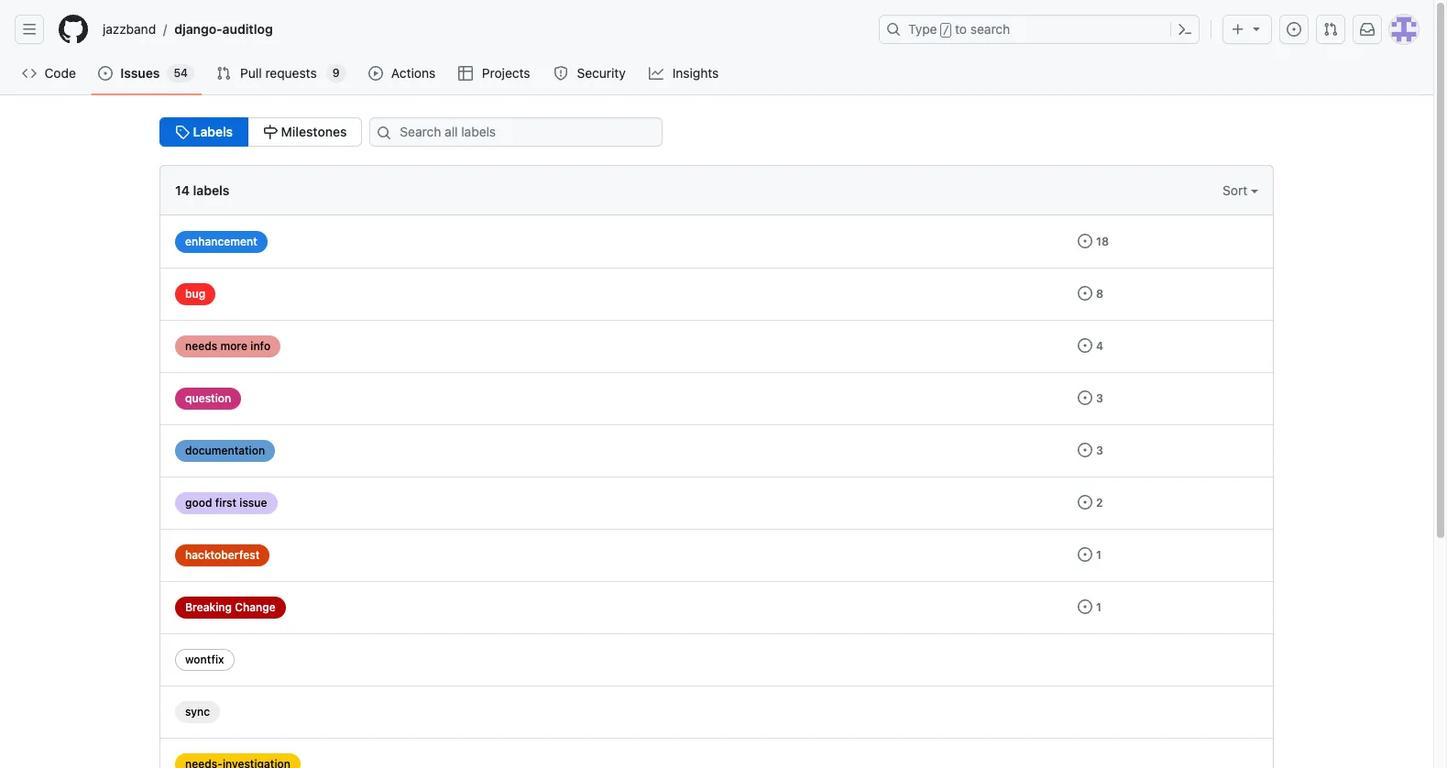 Task type: describe. For each thing, give the bounding box(es) containing it.
sort
[[1223, 182, 1251, 198]]

more
[[220, 339, 248, 353]]

change
[[235, 600, 276, 614]]

18 link
[[1078, 234, 1109, 248]]

search image
[[377, 126, 392, 140]]

good first issue link
[[175, 492, 277, 514]]

breaking
[[185, 600, 232, 614]]

actions link
[[361, 60, 444, 87]]

triangle down image
[[1250, 21, 1264, 36]]

needs more info link
[[175, 336, 281, 358]]

Labels search field
[[370, 117, 663, 147]]

enhancement
[[185, 235, 257, 248]]

3 for documentation
[[1096, 444, 1104, 457]]

milestones link
[[248, 117, 362, 147]]

8 link
[[1078, 286, 1104, 301]]

pull
[[240, 65, 262, 81]]

18
[[1096, 235, 1109, 248]]

issue opened image for question
[[1078, 391, 1093, 405]]

search
[[971, 21, 1010, 37]]

4
[[1096, 339, 1104, 353]]

shield image
[[554, 66, 568, 81]]

needs more info
[[185, 339, 271, 353]]

pull requests
[[240, 65, 317, 81]]

plus image
[[1231, 22, 1246, 37]]

documentation link
[[175, 440, 275, 462]]

tag image
[[175, 125, 190, 139]]

code image
[[22, 66, 37, 81]]

1 link for hacktoberfest
[[1078, 547, 1102, 562]]

actions
[[391, 65, 436, 81]]

type / to search
[[908, 21, 1010, 37]]

graph image
[[649, 66, 664, 81]]

labels link
[[160, 117, 248, 147]]

git pull request image
[[216, 66, 231, 81]]

good first issue
[[185, 496, 267, 510]]

issue opened image for enhancement
[[1078, 234, 1093, 248]]

table image
[[459, 66, 473, 81]]

documentation
[[185, 444, 265, 457]]

issue opened image for bug
[[1078, 286, 1093, 301]]

code
[[44, 65, 76, 81]]

1 for breaking change
[[1096, 600, 1102, 614]]

1 for hacktoberfest
[[1096, 548, 1102, 562]]

info
[[251, 339, 271, 353]]

jazzband / django-auditlog
[[103, 21, 273, 37]]

8
[[1096, 287, 1104, 301]]

issue opened image for breaking change
[[1078, 600, 1093, 614]]

first
[[215, 496, 237, 510]]

command palette image
[[1178, 22, 1193, 37]]

to
[[955, 21, 967, 37]]

issue opened image left git pull request icon at top right
[[1287, 22, 1302, 37]]



Task type: locate. For each thing, give the bounding box(es) containing it.
3 link down 4 "link"
[[1078, 391, 1104, 405]]

milestones
[[278, 124, 347, 139]]

3 for question
[[1096, 391, 1104, 405]]

3 link for documentation
[[1078, 443, 1104, 457]]

requests
[[265, 65, 317, 81]]

0 vertical spatial 3 link
[[1078, 391, 1104, 405]]

issue opened image
[[98, 66, 113, 81], [1078, 234, 1093, 248], [1078, 338, 1093, 353], [1078, 547, 1093, 562], [1078, 600, 1093, 614]]

1
[[1096, 548, 1102, 562], [1096, 600, 1102, 614]]

issue opened image up the 2 link
[[1078, 443, 1093, 457]]

None search field
[[362, 117, 685, 147]]

issues
[[120, 65, 160, 81]]

security link
[[546, 60, 635, 87]]

1 link for breaking change
[[1078, 600, 1102, 614]]

0 horizontal spatial /
[[163, 22, 167, 37]]

milestone image
[[263, 125, 278, 139]]

14 labels
[[175, 182, 230, 198]]

issue opened image
[[1287, 22, 1302, 37], [1078, 286, 1093, 301], [1078, 391, 1093, 405], [1078, 443, 1093, 457], [1078, 495, 1093, 510]]

/ inside type / to search
[[943, 24, 950, 37]]

9
[[333, 66, 340, 80]]

0 vertical spatial 1
[[1096, 548, 1102, 562]]

sync link
[[175, 701, 220, 723]]

1 vertical spatial 3 link
[[1078, 443, 1104, 457]]

54
[[174, 66, 188, 80]]

homepage image
[[59, 15, 88, 44]]

3 link for question
[[1078, 391, 1104, 405]]

bug link
[[175, 283, 216, 305]]

labels
[[193, 182, 230, 198]]

type
[[908, 21, 937, 37]]

jazzband
[[103, 21, 156, 37]]

3 up 2
[[1096, 444, 1104, 457]]

issue opened image for documentation
[[1078, 443, 1093, 457]]

question link
[[175, 388, 241, 410]]

wontfix link
[[175, 649, 234, 671]]

3 link up the 2 link
[[1078, 443, 1104, 457]]

breaking change
[[185, 600, 276, 614]]

jazzband link
[[95, 15, 163, 44]]

django-
[[174, 21, 222, 37]]

labels
[[190, 124, 233, 139]]

1 horizontal spatial /
[[943, 24, 950, 37]]

2 link
[[1078, 495, 1103, 510]]

wontfix
[[185, 653, 224, 666]]

hacktoberfest link
[[175, 545, 270, 567]]

0 vertical spatial 3
[[1096, 391, 1104, 405]]

sync
[[185, 705, 210, 719]]

needs
[[185, 339, 217, 353]]

projects
[[482, 65, 530, 81]]

list containing jazzband
[[95, 15, 868, 44]]

Search all labels text field
[[370, 117, 663, 147]]

insights
[[673, 65, 719, 81]]

issue opened image down 4 "link"
[[1078, 391, 1093, 405]]

issue opened image left 2
[[1078, 495, 1093, 510]]

/ for jazzband
[[163, 22, 167, 37]]

1 3 from the top
[[1096, 391, 1104, 405]]

insights link
[[642, 60, 728, 87]]

issue opened image for good first issue
[[1078, 495, 1093, 510]]

2 3 link from the top
[[1078, 443, 1104, 457]]

3
[[1096, 391, 1104, 405], [1096, 444, 1104, 457]]

git pull request image
[[1324, 22, 1338, 37]]

security
[[577, 65, 626, 81]]

4 link
[[1078, 338, 1104, 353]]

question
[[185, 391, 231, 405]]

notifications image
[[1360, 22, 1375, 37]]

breaking change link
[[175, 597, 286, 619]]

projects link
[[451, 60, 539, 87]]

auditlog
[[222, 21, 273, 37]]

2
[[1096, 496, 1103, 510]]

play image
[[368, 66, 383, 81]]

1 vertical spatial 3
[[1096, 444, 1104, 457]]

3 link
[[1078, 391, 1104, 405], [1078, 443, 1104, 457]]

1 vertical spatial 1 link
[[1078, 600, 1102, 614]]

good
[[185, 496, 212, 510]]

14
[[175, 182, 190, 198]]

issue opened image for needs more info
[[1078, 338, 1093, 353]]

issue
[[240, 496, 267, 510]]

/ for type
[[943, 24, 950, 37]]

django-auditlog link
[[167, 15, 280, 44]]

list
[[95, 15, 868, 44]]

1 3 link from the top
[[1078, 391, 1104, 405]]

2 3 from the top
[[1096, 444, 1104, 457]]

1 vertical spatial 1
[[1096, 600, 1102, 614]]

2 1 from the top
[[1096, 600, 1102, 614]]

bug
[[185, 287, 206, 301]]

sort button
[[1223, 181, 1259, 200]]

issue element
[[160, 117, 362, 147]]

/ left django-
[[163, 22, 167, 37]]

enhancement link
[[175, 231, 267, 253]]

/
[[163, 22, 167, 37], [943, 24, 950, 37]]

1 1 from the top
[[1096, 548, 1102, 562]]

hacktoberfest
[[185, 548, 260, 562]]

1 link
[[1078, 547, 1102, 562], [1078, 600, 1102, 614]]

/ inside jazzband / django-auditlog
[[163, 22, 167, 37]]

issue opened image left 8
[[1078, 286, 1093, 301]]

code link
[[15, 60, 84, 87]]

1 1 link from the top
[[1078, 547, 1102, 562]]

0 vertical spatial 1 link
[[1078, 547, 1102, 562]]

/ left to
[[943, 24, 950, 37]]

3 down '4'
[[1096, 391, 1104, 405]]

issue opened image for hacktoberfest
[[1078, 547, 1093, 562]]

2 1 link from the top
[[1078, 600, 1102, 614]]



Task type: vqa. For each thing, say whether or not it's contained in the screenshot.


